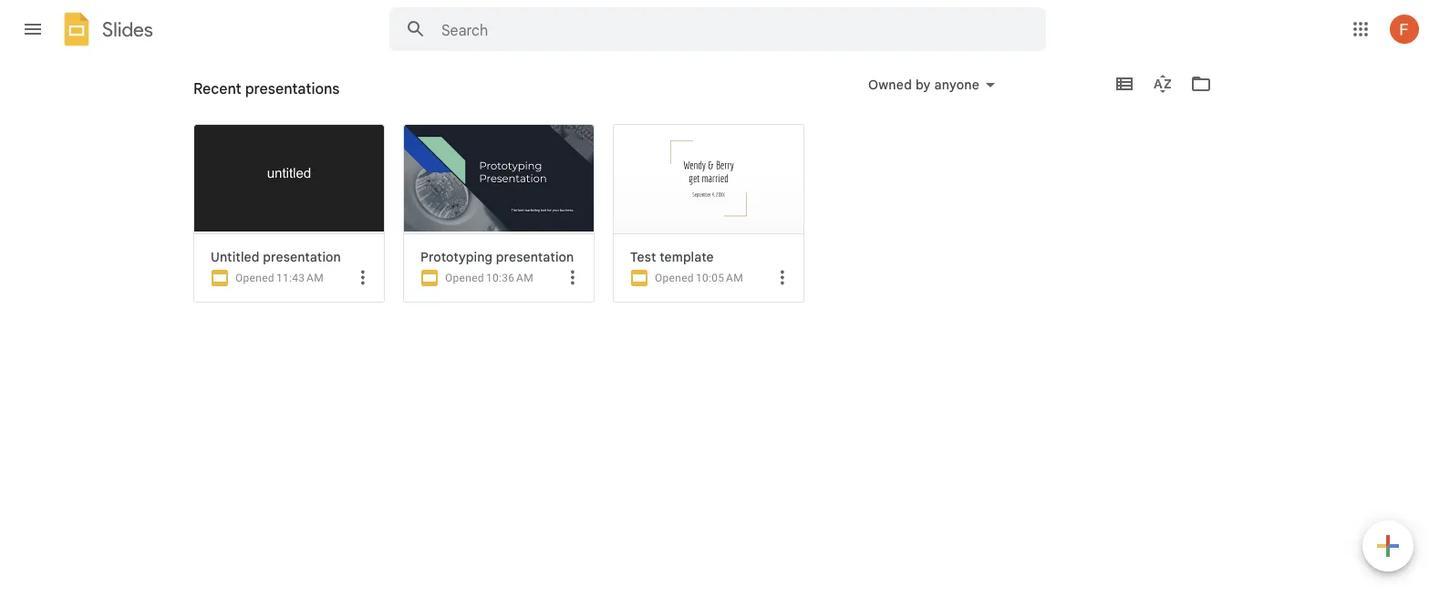 Task type: vqa. For each thing, say whether or not it's contained in the screenshot.
Outline 'heading'
no



Task type: locate. For each thing, give the bounding box(es) containing it.
opened for test
[[655, 272, 694, 285]]

untitled
[[211, 249, 260, 265]]

None search field
[[389, 7, 1046, 51]]

0 horizontal spatial presentation
[[263, 249, 341, 265]]

2 horizontal spatial opened
[[655, 272, 694, 285]]

presentations
[[245, 79, 340, 98], [239, 87, 321, 103]]

template
[[660, 249, 714, 265]]

1 horizontal spatial presentation
[[496, 249, 574, 265]]

test template
[[630, 249, 714, 265]]

0 horizontal spatial opened
[[235, 272, 274, 285]]

main menu image
[[22, 18, 44, 40]]

recent
[[193, 79, 241, 98], [193, 87, 235, 103]]

presentation
[[263, 249, 341, 265], [496, 249, 574, 265]]

prototyping presentation
[[420, 249, 574, 265]]

2 opened from the left
[[445, 272, 484, 285]]

1 opened from the left
[[235, 272, 274, 285]]

opened
[[235, 272, 274, 285], [445, 272, 484, 285], [655, 272, 694, 285]]

prototyping presentation option
[[403, 124, 595, 597]]

last opened by me 11:43 am element
[[276, 272, 324, 285]]

1 recent from the top
[[193, 79, 241, 98]]

opened inside test template option
[[655, 272, 694, 285]]

10:36 am
[[486, 272, 534, 285]]

opened down prototyping
[[445, 272, 484, 285]]

opened inside prototyping presentation option
[[445, 272, 484, 285]]

test template google slides element
[[630, 249, 796, 265]]

untitled presentation
[[211, 249, 341, 265]]

untitled presentation option
[[193, 124, 385, 597]]

presentation up last opened by me 10:36 am element
[[496, 249, 574, 265]]

1 presentation from the left
[[263, 249, 341, 265]]

2 presentation from the left
[[496, 249, 574, 265]]

presentation up the last opened by me 11:43 am "element"
[[263, 249, 341, 265]]

opened inside untitled presentation option
[[235, 272, 274, 285]]

create new presentation image
[[1363, 521, 1414, 576]]

last opened by me 10:05 am element
[[696, 272, 743, 285]]

opened down test template
[[655, 272, 694, 285]]

10:05 am
[[696, 272, 743, 285]]

opened down untitled
[[235, 272, 274, 285]]

search image
[[398, 11, 434, 47]]

opened for untitled
[[235, 272, 274, 285]]

1 horizontal spatial opened
[[445, 272, 484, 285]]

presentation for prototyping presentation
[[496, 249, 574, 265]]

untitled presentation google slides element
[[211, 249, 377, 265]]

owned by anyone
[[868, 77, 980, 93]]

recent presentations
[[193, 79, 340, 98], [193, 87, 321, 103]]

3 opened from the left
[[655, 272, 694, 285]]

slides
[[102, 17, 153, 41]]

by
[[916, 77, 931, 93]]

anyone
[[934, 77, 980, 93]]

recent inside heading
[[193, 79, 241, 98]]

prototyping
[[420, 249, 493, 265]]



Task type: describe. For each thing, give the bounding box(es) containing it.
presentation for untitled presentation
[[263, 249, 341, 265]]

Search bar text field
[[441, 21, 1001, 39]]

11:43 am
[[276, 272, 324, 285]]

2 recent presentations from the top
[[193, 87, 321, 103]]

slides link
[[58, 11, 153, 51]]

2 recent from the top
[[193, 87, 235, 103]]

opened 11:43 am
[[235, 272, 324, 285]]

recent presentations list box
[[193, 124, 1242, 597]]

presentations inside heading
[[245, 79, 340, 98]]

opened 10:05 am
[[655, 272, 743, 285]]

test
[[630, 249, 656, 265]]

last opened by me 10:36 am element
[[486, 272, 534, 285]]

owned
[[868, 77, 912, 93]]

owned by anyone button
[[856, 74, 1007, 96]]

test template option
[[613, 124, 804, 597]]

recent presentations heading
[[193, 58, 340, 117]]

opened 10:36 am
[[445, 272, 534, 285]]

prototyping presentation google slides element
[[420, 249, 586, 265]]

1 recent presentations from the top
[[193, 79, 340, 98]]

opened for prototyping
[[445, 272, 484, 285]]



